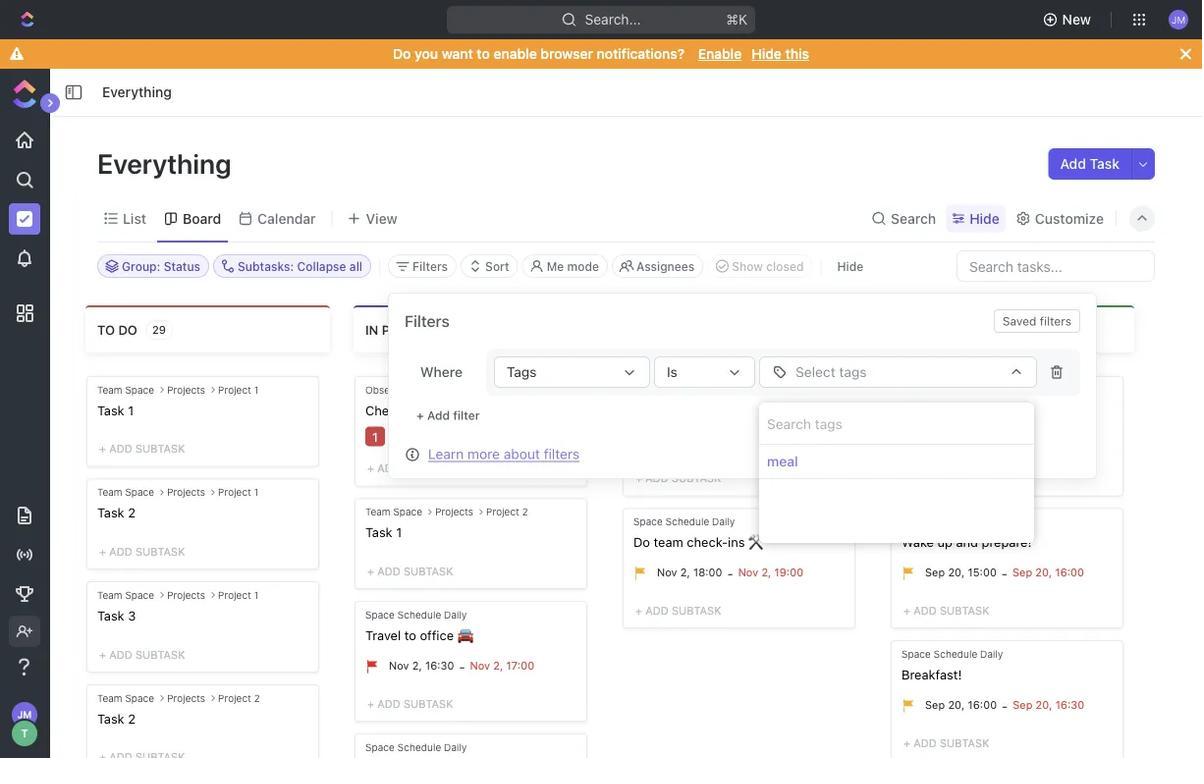 Task type: vqa. For each thing, say whether or not it's contained in the screenshot.
mind
no



Task type: describe. For each thing, give the bounding box(es) containing it.
project for ‎task 1
[[218, 384, 251, 395]]

you
[[415, 46, 438, 62]]

saved filters
[[1003, 314, 1072, 328]]

team space for task 1
[[366, 507, 423, 518]]

daily inside space schedule daily wake up and prepare!
[[981, 384, 1003, 395]]

progress
[[382, 322, 451, 337]]

rancho
[[430, 403, 474, 418]]

team for ‎task 2
[[97, 487, 122, 498]]

project for task 1
[[486, 507, 520, 518]]

do
[[118, 322, 137, 337]]

2 and from the top
[[957, 535, 979, 550]]

assignees button
[[612, 254, 704, 278]]

2 ⚒️ from the top
[[749, 535, 762, 550]]

‎task for ‎task 2
[[97, 506, 124, 520]]

task inside button
[[1090, 156, 1120, 172]]

up inside space schedule daily wake up and prepare!
[[938, 403, 953, 418]]

hide button
[[946, 205, 1006, 232]]

project 1 for task 3
[[218, 590, 259, 601]]

want
[[442, 46, 473, 62]]

‎task 2
[[97, 506, 136, 520]]

schedule inside space schedule daily breakfast!
[[934, 649, 978, 660]]

add inside 'add task' button
[[1061, 156, 1087, 172]]

project for ‎task 2
[[218, 487, 251, 498]]

2 ins from the top
[[728, 535, 745, 550]]

2 up from the top
[[938, 535, 953, 550]]

tags
[[840, 364, 867, 380]]

wake inside space schedule daily wake up and prepare!
[[902, 403, 934, 418]]

this
[[786, 46, 810, 62]]

enable
[[698, 46, 742, 62]]

in progress
[[366, 322, 451, 337]]

search button
[[866, 205, 942, 232]]

0 vertical spatial do
[[393, 46, 411, 62]]

check
[[366, 403, 403, 418]]

search
[[891, 210, 937, 226]]

about
[[504, 446, 540, 462]]

hide inside button
[[838, 259, 864, 273]]

calendar
[[258, 210, 316, 226]]

team for task 1
[[366, 507, 391, 518]]

projects for task 1
[[435, 507, 474, 518]]

wake up and prepare!
[[902, 535, 1032, 550]]

task 2
[[97, 711, 136, 726]]

⌘k
[[726, 11, 748, 28]]

+ add filter
[[417, 409, 480, 422]]

2 vertical spatial do
[[634, 535, 650, 550]]

2 horizontal spatial to
[[477, 46, 490, 62]]

list
[[123, 210, 146, 226]]

3
[[128, 608, 136, 623]]

assignees
[[637, 259, 695, 273]]

board
[[183, 210, 221, 226]]

space schedule daily wake up and prepare!
[[902, 384, 1032, 418]]

- for wake
[[1002, 434, 1008, 449]]

2 do team check-ins ⚒️ from the top
[[634, 535, 762, 550]]

and inside space schedule daily wake up and prepare!
[[957, 403, 979, 418]]

add task button
[[1049, 148, 1132, 180]]

34
[[986, 324, 1000, 337]]

team for task 2
[[97, 692, 122, 704]]

learn more about filters
[[428, 446, 580, 462]]

projects for task 3
[[167, 590, 205, 601]]

observatory check out rancho obser.
[[366, 384, 517, 418]]

project for task 3
[[218, 590, 251, 601]]

space inside space schedule daily wake up and prepare!
[[902, 384, 931, 395]]

2 vertical spatial space schedule daily
[[366, 742, 467, 753]]

0 vertical spatial everything
[[102, 84, 172, 100]]

meal
[[767, 454, 799, 470]]

enable
[[494, 46, 537, 62]]

filters button
[[388, 254, 457, 278]]

space inside space schedule daily travel to office 🚘
[[366, 609, 395, 621]]

projects for ‎task 1
[[167, 384, 205, 395]]

1 horizontal spatial filters
[[1040, 314, 1072, 328]]

‎task for ‎task 1
[[97, 403, 124, 418]]

team space for task 2
[[97, 692, 154, 704]]

to inside space schedule daily travel to office 🚘
[[405, 628, 417, 643]]

1 check- from the top
[[687, 403, 728, 418]]

select tags
[[796, 364, 867, 380]]

projects for task 2
[[167, 692, 205, 704]]

29
[[152, 324, 166, 337]]

search...
[[585, 11, 641, 28]]

daily inside space schedule daily travel to office 🚘
[[444, 609, 467, 621]]

projects for ‎task 2
[[167, 487, 205, 498]]

saved
[[1003, 314, 1037, 328]]

office
[[420, 628, 454, 643]]

hide button
[[830, 254, 872, 278]]

in
[[366, 322, 379, 337]]

learn
[[428, 446, 464, 462]]

new button
[[1035, 4, 1103, 35]]

board link
[[179, 205, 221, 232]]



Task type: locate. For each thing, give the bounding box(es) containing it.
2 vertical spatial to
[[405, 628, 417, 643]]

0 vertical spatial ins
[[728, 403, 745, 418]]

Search tags text field
[[760, 403, 1035, 445]]

1 ⚒️ from the top
[[749, 403, 762, 418]]

1 ins from the top
[[728, 403, 745, 418]]

1 vertical spatial team
[[654, 535, 684, 550]]

2 horizontal spatial hide
[[970, 210, 1000, 226]]

0 vertical spatial up
[[938, 403, 953, 418]]

obser.
[[478, 403, 517, 418]]

task 1
[[366, 525, 402, 540]]

team space
[[97, 384, 154, 395], [97, 487, 154, 498], [366, 507, 423, 518], [97, 590, 154, 601], [97, 692, 154, 704]]

team up ‎task 1
[[97, 384, 122, 395]]

0 vertical spatial to
[[477, 46, 490, 62]]

do you want to enable browser notifications? enable hide this
[[393, 46, 810, 62]]

to
[[477, 46, 490, 62], [97, 322, 115, 337], [405, 628, 417, 643]]

customize button
[[1010, 205, 1110, 232]]

1
[[254, 384, 259, 395], [128, 403, 134, 418], [372, 429, 378, 444], [254, 487, 259, 498], [396, 525, 402, 540], [254, 590, 259, 601]]

task for task 3
[[97, 608, 124, 623]]

0 horizontal spatial to
[[97, 322, 115, 337]]

0 vertical spatial project 2
[[486, 507, 528, 518]]

team space for task 3
[[97, 590, 154, 601]]

1 horizontal spatial project 2
[[486, 507, 528, 518]]

- for travel
[[459, 660, 465, 674]]

1 vertical spatial prepare!
[[982, 535, 1032, 550]]

1 vertical spatial wake
[[902, 535, 934, 550]]

0 vertical spatial ⚒️
[[749, 403, 762, 418]]

project 2 for task 2
[[218, 692, 260, 704]]

2 wake from the top
[[902, 535, 934, 550]]

0 vertical spatial prepare!
[[982, 403, 1032, 418]]

to do
[[97, 322, 137, 337]]

notifications?
[[597, 46, 685, 62]]

1 vertical spatial project 2
[[218, 692, 260, 704]]

task 3
[[97, 608, 136, 623]]

and
[[957, 403, 979, 418], [957, 535, 979, 550]]

schedule
[[666, 384, 710, 395], [934, 384, 978, 395], [666, 516, 710, 528], [398, 609, 441, 621], [934, 649, 978, 660], [398, 742, 441, 753]]

1 and from the top
[[957, 403, 979, 418]]

do team check-ins ⚒️
[[634, 403, 762, 418], [634, 535, 762, 550]]

team up task 2
[[97, 692, 122, 704]]

project 1 for ‎task 1
[[218, 384, 259, 395]]

0 vertical spatial and
[[957, 403, 979, 418]]

calendar link
[[254, 205, 316, 232]]

team up ‎task 2
[[97, 487, 122, 498]]

1 vertical spatial ins
[[728, 535, 745, 550]]

team space up task 1
[[366, 507, 423, 518]]

1 vertical spatial do
[[634, 403, 650, 418]]

team up task 3
[[97, 590, 122, 601]]

project for task 2
[[218, 692, 251, 704]]

to left do
[[97, 322, 115, 337]]

task for task 1
[[366, 525, 393, 540]]

filters right the about
[[544, 446, 580, 462]]

space schedule daily travel to office 🚘
[[366, 609, 470, 643]]

daily inside space schedule daily breakfast!
[[981, 649, 1003, 660]]

project 1
[[218, 384, 259, 395], [218, 487, 259, 498], [218, 590, 259, 601]]

‎task 1
[[97, 403, 134, 418]]

space schedule daily
[[634, 384, 735, 395], [634, 516, 735, 528], [366, 742, 467, 753]]

1 vertical spatial space schedule daily
[[634, 516, 735, 528]]

hide inside dropdown button
[[970, 210, 1000, 226]]

+ add subtask
[[99, 443, 185, 456], [367, 462, 453, 475], [636, 472, 722, 485], [904, 472, 990, 485], [99, 545, 185, 558], [367, 565, 453, 578], [636, 604, 722, 617], [904, 604, 990, 617], [99, 648, 185, 661], [367, 697, 453, 710], [904, 737, 990, 749]]

1 team from the top
[[654, 403, 684, 418]]

2 check- from the top
[[687, 535, 728, 550]]

add
[[1061, 156, 1087, 172], [427, 409, 450, 422], [109, 443, 132, 456], [377, 462, 401, 475], [646, 472, 669, 485], [914, 472, 937, 485], [109, 545, 132, 558], [377, 565, 401, 578], [646, 604, 669, 617], [914, 604, 937, 617], [109, 648, 132, 661], [377, 697, 401, 710], [914, 737, 937, 749]]

task for task 2
[[97, 711, 124, 726]]

out
[[407, 403, 426, 418]]

1 vertical spatial everything
[[97, 147, 237, 179]]

+
[[417, 409, 424, 422], [99, 443, 106, 456], [367, 462, 374, 475], [636, 472, 643, 485], [904, 472, 911, 485], [99, 545, 106, 558], [367, 565, 374, 578], [636, 604, 643, 617], [904, 604, 911, 617], [99, 648, 106, 661], [367, 697, 374, 710], [904, 737, 911, 749]]

0 vertical spatial filters
[[1040, 314, 1072, 328]]

up
[[938, 403, 953, 418], [938, 535, 953, 550]]

filters
[[413, 259, 448, 273]]

team
[[654, 403, 684, 418], [654, 535, 684, 550]]

0 vertical spatial check-
[[687, 403, 728, 418]]

2 team from the top
[[654, 535, 684, 550]]

‎task
[[97, 403, 124, 418], [97, 506, 124, 520]]

1 project 1 from the top
[[218, 384, 259, 395]]

team space for ‎task 2
[[97, 487, 154, 498]]

1 ‎task from the top
[[97, 403, 124, 418]]

schedule inside space schedule daily travel to office 🚘
[[398, 609, 441, 621]]

0 vertical spatial space schedule daily
[[634, 384, 735, 395]]

observatory
[[366, 384, 423, 395]]

check-
[[687, 403, 728, 418], [687, 535, 728, 550]]

team for ‎task 1
[[97, 384, 122, 395]]

🚘
[[458, 628, 470, 643]]

team space up task 2
[[97, 692, 154, 704]]

-
[[1002, 434, 1008, 449], [728, 567, 734, 581], [1002, 567, 1008, 581], [459, 660, 465, 674], [1002, 699, 1008, 714]]

1 prepare! from the top
[[982, 403, 1032, 418]]

more
[[468, 446, 500, 462]]

project 2
[[486, 507, 528, 518], [218, 692, 260, 704]]

1 vertical spatial hide
[[970, 210, 1000, 226]]

to left "office"
[[405, 628, 417, 643]]

team up task 1
[[366, 507, 391, 518]]

0 vertical spatial wake
[[902, 403, 934, 418]]

project 2 for task 1
[[486, 507, 528, 518]]

project 1 for ‎task 2
[[218, 487, 259, 498]]

filter
[[453, 409, 480, 422]]

2 vertical spatial hide
[[838, 259, 864, 273]]

travel
[[366, 628, 401, 643]]

do
[[393, 46, 411, 62], [634, 403, 650, 418], [634, 535, 650, 550]]

1 horizontal spatial to
[[405, 628, 417, 643]]

select tags button
[[760, 357, 1038, 388]]

0 horizontal spatial filters
[[544, 446, 580, 462]]

0 vertical spatial project 1
[[218, 384, 259, 395]]

1 vertical spatial up
[[938, 535, 953, 550]]

subtask
[[135, 443, 185, 456], [404, 462, 453, 475], [672, 472, 722, 485], [940, 472, 990, 485], [135, 545, 185, 558], [404, 565, 453, 578], [672, 604, 722, 617], [940, 604, 990, 617], [135, 648, 185, 661], [404, 697, 453, 710], [940, 737, 990, 749]]

Search tasks... text field
[[958, 252, 1154, 281]]

2 prepare! from the top
[[982, 535, 1032, 550]]

breakfast!
[[902, 667, 962, 682]]

select
[[796, 364, 836, 380]]

customize
[[1035, 210, 1104, 226]]

1 horizontal spatial hide
[[838, 259, 864, 273]]

ins
[[728, 403, 745, 418], [728, 535, 745, 550]]

0 vertical spatial do team check-ins ⚒️
[[634, 403, 762, 418]]

1 vertical spatial filters
[[544, 446, 580, 462]]

team space for ‎task 1
[[97, 384, 154, 395]]

1 vertical spatial do team check-ins ⚒️
[[634, 535, 762, 550]]

1 wake from the top
[[902, 403, 934, 418]]

space inside space schedule daily breakfast!
[[902, 649, 931, 660]]

2 ‎task from the top
[[97, 506, 124, 520]]

2 project 1 from the top
[[218, 487, 259, 498]]

learn more about filters link
[[428, 446, 580, 462]]

1 vertical spatial ⚒️
[[749, 535, 762, 550]]

1 vertical spatial and
[[957, 535, 979, 550]]

0 horizontal spatial hide
[[752, 46, 782, 62]]

to right want
[[477, 46, 490, 62]]

0 vertical spatial ‎task
[[97, 403, 124, 418]]

where
[[420, 364, 463, 380]]

everything link
[[97, 81, 177, 104]]

projects
[[167, 384, 205, 395], [167, 487, 205, 498], [435, 507, 474, 518], [167, 590, 205, 601], [167, 692, 205, 704]]

wake
[[902, 403, 934, 418], [902, 535, 934, 550]]

everything
[[102, 84, 172, 100], [97, 147, 237, 179]]

add task
[[1061, 156, 1120, 172]]

schedule inside space schedule daily wake up and prepare!
[[934, 384, 978, 395]]

2
[[128, 506, 136, 520], [522, 507, 528, 518], [254, 692, 260, 704], [128, 711, 136, 726]]

team space up ‎task 2
[[97, 487, 154, 498]]

space
[[125, 384, 154, 395], [634, 384, 663, 395], [902, 384, 931, 395], [125, 487, 154, 498], [393, 507, 423, 518], [634, 516, 663, 528], [125, 590, 154, 601], [366, 609, 395, 621], [902, 649, 931, 660], [125, 692, 154, 704], [366, 742, 395, 753]]

1 vertical spatial project 1
[[218, 487, 259, 498]]

task
[[1090, 156, 1120, 172], [366, 525, 393, 540], [97, 608, 124, 623], [97, 711, 124, 726]]

1 vertical spatial to
[[97, 322, 115, 337]]

0 horizontal spatial project 2
[[218, 692, 260, 704]]

3 project 1 from the top
[[218, 590, 259, 601]]

- for breakfast!
[[1002, 699, 1008, 714]]

filters
[[1040, 314, 1072, 328], [544, 446, 580, 462]]

filters right saved
[[1040, 314, 1072, 328]]

new
[[1063, 11, 1092, 28]]

space schedule daily breakfast!
[[902, 649, 1003, 682]]

daily
[[712, 384, 735, 395], [981, 384, 1003, 395], [712, 516, 735, 528], [444, 609, 467, 621], [981, 649, 1003, 660], [444, 742, 467, 753]]

list link
[[119, 205, 146, 232]]

1 up from the top
[[938, 403, 953, 418]]

prepare! inside space schedule daily wake up and prepare!
[[982, 403, 1032, 418]]

prepare!
[[982, 403, 1032, 418], [982, 535, 1032, 550]]

2 vertical spatial project 1
[[218, 590, 259, 601]]

team space up ‎task 1
[[97, 384, 154, 395]]

1 do team check-ins ⚒️ from the top
[[634, 403, 762, 418]]

0 vertical spatial hide
[[752, 46, 782, 62]]

1 vertical spatial ‎task
[[97, 506, 124, 520]]

project
[[218, 384, 251, 395], [218, 487, 251, 498], [486, 507, 520, 518], [218, 590, 251, 601], [218, 692, 251, 704]]

0 vertical spatial team
[[654, 403, 684, 418]]

browser
[[541, 46, 593, 62]]

1 vertical spatial check-
[[687, 535, 728, 550]]

team
[[97, 384, 122, 395], [97, 487, 122, 498], [366, 507, 391, 518], [97, 590, 122, 601], [97, 692, 122, 704]]

team for task 3
[[97, 590, 122, 601]]

team space up '3' on the left of the page
[[97, 590, 154, 601]]



